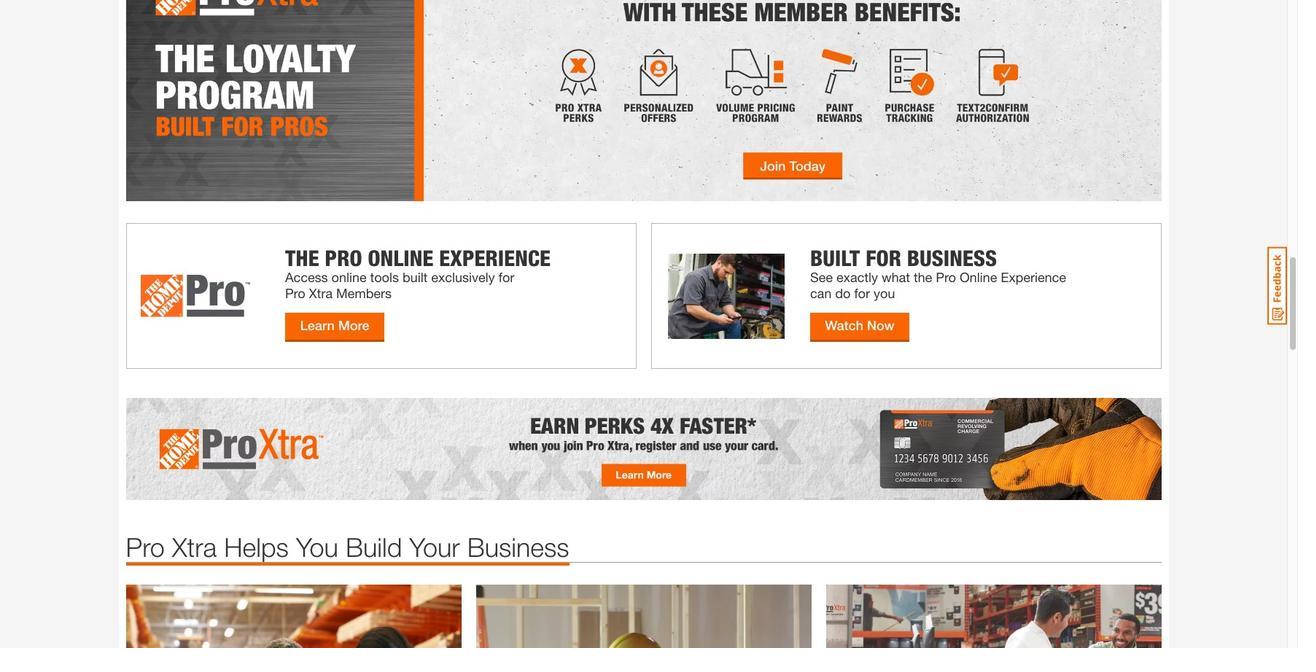 Task type: locate. For each thing, give the bounding box(es) containing it.
business
[[467, 532, 569, 563]]

helps
[[224, 532, 289, 563]]

the loyalty program built for pros image
[[126, 0, 1162, 201]]

xtra
[[172, 532, 217, 563]]

your
[[409, 532, 460, 563]]

a home depot associate scans a pro's phone. image
[[126, 585, 461, 649]]



Task type: vqa. For each thing, say whether or not it's contained in the screenshot.
Unfinished
no



Task type: describe. For each thing, give the bounding box(es) containing it.
commercial revolving charge card image
[[126, 398, 1162, 500]]

you
[[296, 532, 338, 563]]

build
[[346, 532, 402, 563]]

feedback link image
[[1268, 247, 1288, 325]]

the pro online experience image
[[126, 223, 636, 369]]

a pro uses his phone at a job site. image
[[651, 223, 1162, 369]]

a pro uses his phone at a work site. image
[[476, 585, 812, 649]]

pro xtra helps you build your business
[[126, 532, 569, 563]]

a home depot associate hands paint to a shopping pro. image
[[826, 585, 1162, 649]]

pro
[[126, 532, 165, 563]]



